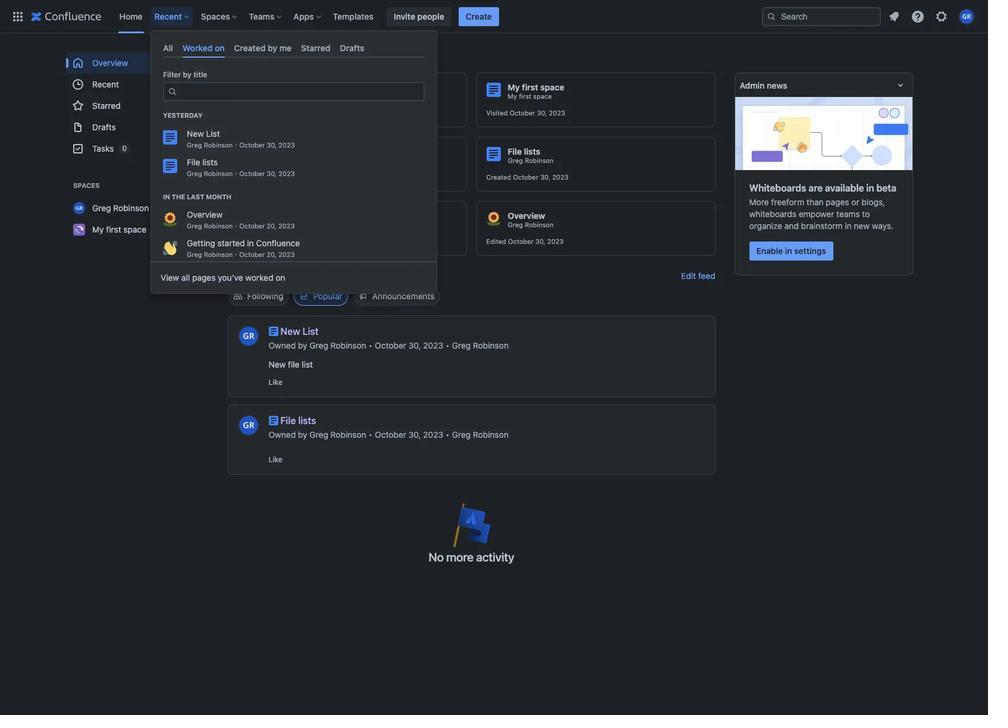 Task type: describe. For each thing, give the bounding box(es) containing it.
apps
[[294, 11, 314, 21]]

0 vertical spatial getting
[[259, 146, 289, 157]]

popular
[[313, 291, 343, 301]]

invite people
[[394, 11, 445, 21]]

created for getting started in confluence
[[238, 173, 263, 181]]

・ for overview
[[233, 222, 239, 230]]

teams button
[[246, 7, 287, 26]]

where
[[259, 53, 285, 62]]

notification icon image
[[888, 9, 902, 24]]

you've
[[218, 273, 243, 283]]

news
[[767, 80, 788, 90]]

feed
[[699, 271, 716, 281]]

1 vertical spatial new list
[[259, 211, 294, 221]]

month
[[206, 193, 232, 200]]

greg inside file lists greg robinson ・ october 30, 2023
[[187, 169, 202, 177]]

owned by greg robinson • october 30, 2023 • greg robinson for lists
[[269, 430, 509, 440]]

invite people button
[[387, 7, 452, 26]]

getting started in confluence inside the 'in the last month' element
[[187, 238, 300, 248]]

Search field
[[763, 7, 882, 26]]

greg robinson for file lists
[[508, 157, 554, 164]]

than
[[807, 197, 824, 207]]

create a space image
[[190, 179, 204, 193]]

edit
[[682, 271, 697, 281]]

view all pages you've worked on link
[[151, 266, 437, 290]]

・ inside file lists greg robinson ・ october 30, 2023
[[233, 169, 239, 177]]

filter by title
[[163, 70, 207, 79]]

0 horizontal spatial overview
[[92, 58, 128, 68]]

or
[[852, 197, 860, 207]]

pick up where you left off
[[228, 53, 338, 62]]

blogs,
[[862, 197, 886, 207]]

enable in settings
[[757, 246, 827, 256]]

2 horizontal spatial lists
[[524, 146, 541, 157]]

up
[[247, 53, 257, 62]]

search image
[[767, 12, 777, 21]]

30, inside file lists greg robinson ・ october 30, 2023
[[267, 169, 277, 177]]

more
[[447, 551, 474, 564]]

confluence inside the 'in the last month' element
[[256, 238, 300, 248]]

drafts inside tab list
[[340, 43, 365, 53]]

greg robinson ・ october 20, 2023 for getting started in confluence
[[187, 251, 295, 258]]

teams
[[837, 209, 861, 219]]

filter
[[163, 70, 181, 79]]

starred link
[[66, 95, 209, 117]]

0 vertical spatial on
[[215, 43, 225, 53]]

file lists greg robinson ・ october 30, 2023
[[187, 157, 295, 177]]

drafts link
[[66, 117, 209, 138]]

off
[[324, 53, 338, 62]]

october inside file lists greg robinson ・ october 30, 2023
[[239, 169, 265, 177]]

no more activity
[[429, 551, 515, 564]]

2 vertical spatial list
[[303, 326, 319, 337]]

20, for getting started in confluence
[[267, 251, 277, 258]]

list inside yesterday "element"
[[206, 128, 220, 139]]

visited october 30, 2023
[[487, 109, 566, 117]]

tab list containing all
[[158, 38, 430, 58]]

new left file in the left of the page
[[269, 360, 286, 370]]

popular button
[[294, 287, 348, 306]]

・ for getting started in confluence
[[233, 251, 239, 258]]

・ for new list
[[233, 141, 239, 149]]

yesterday element
[[151, 125, 437, 180]]

unstar this space image
[[192, 204, 202, 213]]

started inside the 'in the last month' element
[[218, 238, 245, 248]]

in the last month
[[163, 193, 232, 200]]

in the last month element
[[151, 207, 437, 261]]

last
[[187, 193, 204, 200]]

in
[[163, 193, 170, 200]]

overview inside the 'in the last month' element
[[187, 210, 223, 220]]

more
[[750, 197, 769, 207]]

settings
[[795, 246, 827, 256]]

available
[[826, 183, 865, 193]]

admin
[[740, 80, 765, 90]]

and
[[785, 221, 799, 231]]

new
[[855, 221, 870, 231]]

created for new list
[[238, 238, 263, 245]]

apps button
[[290, 7, 326, 26]]

template
[[259, 82, 296, 92]]

new inside yesterday "element"
[[187, 128, 204, 139]]

teams
[[249, 11, 275, 21]]

1 like from the top
[[269, 378, 283, 387]]

following
[[247, 291, 284, 301]]

empower
[[799, 209, 835, 219]]

file lists link
[[281, 415, 319, 427]]

overview link
[[66, 52, 209, 74]]

invite
[[394, 11, 416, 21]]

october 30, 2023 button for file lists
[[375, 429, 444, 441]]

recent button
[[151, 7, 194, 26]]

1 horizontal spatial my first space link
[[259, 92, 303, 101]]

greg robinson for new list
[[259, 221, 305, 229]]

greg robinson for overview
[[508, 221, 554, 229]]

greg robinson image for file lists
[[239, 416, 258, 435]]

yesterday
[[163, 111, 203, 119]]

worked
[[183, 43, 213, 53]]

2 horizontal spatial file
[[508, 146, 522, 157]]

0 vertical spatial started
[[291, 146, 320, 157]]

owned for file
[[269, 430, 296, 440]]

whiteboards
[[750, 209, 797, 219]]

are
[[809, 183, 823, 193]]

recent link
[[66, 74, 209, 95]]

new file list
[[269, 360, 313, 370]]

brainstorm
[[802, 221, 843, 231]]

you
[[287, 53, 302, 62]]

created october 30, 2023 for getting
[[238, 173, 320, 181]]

discover what's happening
[[228, 271, 340, 280]]

created october 30, 2023 for new
[[238, 238, 320, 245]]

spaces button
[[198, 7, 242, 26]]

to
[[863, 209, 871, 219]]

by left title
[[183, 70, 192, 79]]

me
[[280, 43, 292, 53]]

enable
[[757, 246, 784, 256]]

people
[[418, 11, 445, 21]]

october 30, 2023 button for new list
[[375, 340, 444, 352]]

announcements
[[373, 291, 435, 301]]

-
[[298, 82, 302, 92]]



Task type: vqa. For each thing, say whether or not it's contained in the screenshot.
bottom Starred
yes



Task type: locate. For each thing, give the bounding box(es) containing it.
owned up new file list
[[269, 341, 296, 351]]

overview down in the last month
[[187, 210, 223, 220]]

2 horizontal spatial overview
[[508, 211, 546, 221]]

view all pages you've worked on
[[161, 273, 285, 283]]

drafts right off
[[340, 43, 365, 53]]

new list
[[187, 128, 220, 139], [259, 211, 294, 221], [281, 326, 319, 337]]

create
[[466, 11, 492, 21]]

spaces down tasks
[[73, 182, 100, 189]]

1 horizontal spatial starred
[[301, 43, 331, 53]]

pages down available
[[826, 197, 850, 207]]

getting down unstar this space icon
[[187, 238, 215, 248]]

2 horizontal spatial my first space link
[[508, 92, 552, 101]]

space
[[541, 82, 565, 92], [285, 92, 303, 100], [534, 92, 552, 100], [123, 224, 146, 235]]

1 vertical spatial started
[[218, 238, 245, 248]]

0 horizontal spatial getting
[[187, 238, 215, 248]]

enable in settings link
[[750, 242, 834, 261]]

my first space link down in
[[66, 219, 209, 241]]

0 vertical spatial getting started in confluence
[[259, 146, 378, 157]]

worked
[[245, 273, 274, 283]]

1 horizontal spatial recent
[[155, 11, 182, 21]]

•
[[369, 341, 373, 351], [446, 341, 450, 351], [369, 430, 373, 440], [446, 430, 450, 440]]

edit feed button
[[682, 270, 716, 282]]

admin news
[[740, 80, 788, 90]]

0 vertical spatial greg robinson ・ october 20, 2023
[[187, 222, 295, 230]]

owned by greg robinson • october 30, 2023 • greg robinson
[[269, 341, 509, 351], [269, 430, 509, 440]]

all
[[182, 273, 190, 283]]

the
[[172, 193, 185, 200]]

4 ・ from the top
[[233, 251, 239, 258]]

1 vertical spatial like button
[[269, 455, 283, 465]]

0 horizontal spatial lists
[[203, 157, 218, 167]]

0 horizontal spatial on
[[215, 43, 225, 53]]

new down "yesterday"
[[187, 128, 204, 139]]

greg robinson image
[[239, 327, 258, 346], [239, 416, 258, 435]]

created october 30, 2023 for file
[[487, 173, 569, 181]]

lists
[[524, 146, 541, 157], [203, 157, 218, 167], [298, 416, 316, 426]]

0
[[122, 144, 126, 153]]

title
[[194, 70, 207, 79]]

discover
[[228, 271, 265, 280]]

banner containing home
[[0, 0, 989, 33]]

0 vertical spatial owned
[[269, 341, 296, 351]]

first
[[522, 82, 539, 92], [270, 92, 283, 100], [519, 92, 532, 100], [106, 224, 121, 235]]

1 owned from the top
[[269, 341, 296, 351]]

1 vertical spatial pages
[[192, 273, 216, 283]]

spaces inside spaces popup button
[[201, 11, 230, 21]]

new list link
[[281, 326, 321, 338]]

tab list
[[158, 38, 430, 58]]

1 horizontal spatial file
[[281, 416, 296, 426]]

tasks
[[92, 143, 114, 154]]

beta
[[877, 183, 897, 193]]

1 vertical spatial spaces
[[73, 182, 100, 189]]

1 horizontal spatial lists
[[298, 416, 316, 426]]

file lists down visited october 30, 2023
[[508, 146, 541, 157]]

getting
[[259, 146, 289, 157], [187, 238, 215, 248]]

3 ・ from the top
[[233, 222, 239, 230]]

confluence image
[[31, 9, 102, 24], [31, 9, 102, 24]]

0 horizontal spatial recent
[[92, 79, 119, 89]]

like button down file lists link
[[269, 455, 283, 465]]

file lists down file in the left of the page
[[281, 416, 316, 426]]

in inside the 'in the last month' element
[[247, 238, 254, 248]]

owned for new
[[269, 341, 296, 351]]

2 like button from the top
[[269, 455, 283, 465]]

starred down recent link
[[92, 101, 120, 111]]

2 vertical spatial new list
[[281, 326, 319, 337]]

ways.
[[873, 221, 894, 231]]

overview up recent link
[[92, 58, 128, 68]]

1 20, from the top
[[267, 222, 277, 230]]

file lists
[[508, 146, 541, 157], [281, 416, 316, 426]]

2 like from the top
[[269, 455, 283, 464]]

pages
[[826, 197, 850, 207], [192, 273, 216, 283]]

following button
[[228, 287, 289, 306]]

2 owned by greg robinson • october 30, 2023 • greg robinson from the top
[[269, 430, 509, 440]]

new up new file list
[[281, 326, 300, 337]]

1 vertical spatial getting
[[187, 238, 215, 248]]

greg robinson ・ october 20, 2023 down month
[[187, 222, 295, 230]]

admin news button
[[736, 73, 913, 97]]

1 horizontal spatial confluence
[[332, 146, 378, 157]]

by
[[268, 43, 278, 53], [183, 70, 192, 79], [298, 341, 308, 351], [298, 430, 308, 440]]

home
[[119, 11, 143, 21]]

1 october 30, 2023 button from the top
[[375, 340, 444, 352]]

1 vertical spatial greg robinson ・ october 20, 2023
[[187, 251, 295, 258]]

2 horizontal spatial list
[[303, 326, 319, 337]]

2 owned from the top
[[269, 430, 296, 440]]

my first space link
[[259, 92, 303, 101], [508, 92, 552, 101], [66, 219, 209, 241]]

overview up edited october 30, 2023
[[508, 211, 546, 221]]

drafts inside group
[[92, 122, 116, 132]]

1 greg robinson ・ october 20, 2023 from the top
[[187, 222, 295, 230]]

like down file lists link
[[269, 455, 283, 464]]

1 horizontal spatial started
[[291, 146, 320, 157]]

:wave: image
[[238, 148, 252, 162], [238, 148, 252, 162], [163, 241, 177, 256], [163, 241, 177, 256]]

1 like button from the top
[[269, 378, 283, 388]]

greg robinson ・ october 30, 2023
[[187, 141, 295, 149]]

project
[[304, 82, 333, 92]]

like button
[[269, 378, 283, 388], [269, 455, 283, 465]]

greg robinson
[[508, 157, 554, 164], [92, 203, 149, 213], [259, 221, 305, 229], [508, 221, 554, 229]]

all
[[163, 43, 173, 53]]

1 horizontal spatial spaces
[[201, 11, 230, 21]]

owned
[[269, 341, 296, 351], [269, 430, 296, 440]]

1 horizontal spatial list
[[279, 211, 294, 221]]

1 horizontal spatial file lists
[[508, 146, 541, 157]]

banner
[[0, 0, 989, 33]]

organize
[[750, 221, 783, 231]]

what's
[[267, 271, 296, 280]]

owned by greg robinson • october 30, 2023 • greg robinson for list
[[269, 341, 509, 351]]

1 horizontal spatial on
[[276, 273, 285, 283]]

0 vertical spatial like button
[[269, 378, 283, 388]]

templates link
[[330, 7, 377, 26]]

view
[[161, 273, 179, 283]]

on left pick
[[215, 43, 225, 53]]

1 ・ from the top
[[233, 141, 239, 149]]

my
[[508, 82, 520, 92], [259, 92, 269, 100], [508, 92, 517, 100], [92, 224, 104, 235]]

pages right all
[[192, 273, 216, 283]]

0 vertical spatial recent
[[155, 11, 182, 21]]

0 horizontal spatial pages
[[192, 273, 216, 283]]

1 horizontal spatial drafts
[[340, 43, 365, 53]]

edited
[[487, 238, 507, 245]]

group containing overview
[[66, 52, 209, 160]]

0 horizontal spatial starred
[[92, 101, 120, 111]]

by down new list link
[[298, 341, 308, 351]]

whiteboards are available in beta more freeform than pages or blogs, whiteboards empower teams to organize and brainstorm in new ways.
[[750, 183, 897, 231]]

1 vertical spatial like
[[269, 455, 283, 464]]

1 vertical spatial drafts
[[92, 122, 116, 132]]

new down file lists greg robinson ・ october 30, 2023 on the top left of the page
[[259, 211, 277, 221]]

group
[[66, 52, 209, 160]]

0 vertical spatial new list
[[187, 128, 220, 139]]

0 vertical spatial 20,
[[267, 222, 277, 230]]

0 horizontal spatial file
[[187, 157, 200, 167]]

owned down file lists link
[[269, 430, 296, 440]]

greg robinson image down following button at the top left of the page
[[239, 327, 258, 346]]

0 vertical spatial drafts
[[340, 43, 365, 53]]

greg robinson image for new list
[[239, 327, 258, 346]]

lists down list
[[298, 416, 316, 426]]

1 vertical spatial october 30, 2023 button
[[375, 429, 444, 441]]

file inside file lists greg robinson ・ october 30, 2023
[[187, 157, 200, 167]]

list
[[206, 128, 220, 139], [279, 211, 294, 221], [303, 326, 319, 337]]

0 vertical spatial spaces
[[201, 11, 230, 21]]

30,
[[537, 109, 547, 117], [267, 141, 277, 149], [267, 169, 277, 177], [292, 173, 302, 181], [541, 173, 551, 181], [292, 238, 302, 245], [536, 238, 546, 245], [409, 341, 421, 351], [409, 430, 421, 440]]

2 october 30, 2023 button from the top
[[375, 429, 444, 441]]

greg robinson ・ october 20, 2023 up discover
[[187, 251, 295, 258]]

0 horizontal spatial list
[[206, 128, 220, 139]]

1 vertical spatial 20,
[[267, 251, 277, 258]]

1 vertical spatial on
[[276, 273, 285, 283]]

robinson inside file lists greg robinson ・ october 30, 2023
[[204, 169, 233, 177]]

1 vertical spatial greg robinson image
[[239, 416, 258, 435]]

created for file lists
[[487, 173, 511, 181]]

drafts
[[340, 43, 365, 53], [92, 122, 116, 132]]

by down file lists link
[[298, 430, 308, 440]]

0 vertical spatial october 30, 2023 button
[[375, 340, 444, 352]]

2023
[[549, 109, 566, 117], [279, 141, 295, 149], [279, 169, 295, 177], [304, 173, 320, 181], [553, 173, 569, 181], [279, 222, 295, 230], [304, 238, 320, 245], [548, 238, 564, 245], [279, 251, 295, 258], [423, 341, 444, 351], [423, 430, 444, 440]]

greg
[[187, 141, 202, 149], [508, 157, 523, 164], [187, 169, 202, 177], [92, 203, 111, 213], [259, 221, 274, 229], [508, 221, 523, 229], [187, 222, 202, 230], [187, 251, 202, 258], [310, 341, 329, 351], [452, 341, 471, 351], [310, 430, 329, 440], [452, 430, 471, 440]]

1 vertical spatial starred
[[92, 101, 120, 111]]

:sunflower: image
[[487, 212, 501, 226], [487, 212, 501, 226], [163, 213, 177, 227], [163, 213, 177, 227]]

started
[[291, 146, 320, 157], [218, 238, 245, 248]]

list
[[302, 360, 313, 370]]

pages inside "whiteboards are available in beta more freeform than pages or blogs, whiteboards empower teams to organize and brainstorm in new ways."
[[826, 197, 850, 207]]

1 greg robinson image from the top
[[239, 327, 258, 346]]

file down visited october 30, 2023
[[508, 146, 522, 157]]

file down new file list
[[281, 416, 296, 426]]

lists inside file lists greg robinson ・ october 30, 2023
[[203, 157, 218, 167]]

1 vertical spatial owned by greg robinson • october 30, 2023 • greg robinson
[[269, 430, 509, 440]]

lists down visited october 30, 2023
[[524, 146, 541, 157]]

by left me
[[268, 43, 278, 53]]

recent down overview link on the left top of page
[[92, 79, 119, 89]]

on right worked
[[276, 273, 285, 283]]

0 horizontal spatial started
[[218, 238, 245, 248]]

lists up create a space icon
[[203, 157, 218, 167]]

whiteboards
[[750, 183, 807, 193]]

recent inside group
[[92, 79, 119, 89]]

in
[[322, 146, 330, 157], [867, 183, 875, 193], [846, 221, 852, 231], [247, 238, 254, 248], [786, 246, 793, 256]]

2 greg robinson image from the top
[[239, 416, 258, 435]]

drafts up tasks
[[92, 122, 116, 132]]

in inside enable in settings link
[[786, 246, 793, 256]]

0 vertical spatial list
[[206, 128, 220, 139]]

0 vertical spatial confluence
[[332, 146, 378, 157]]

0 vertical spatial file lists
[[508, 146, 541, 157]]

freeform
[[772, 197, 805, 207]]

new
[[187, 128, 204, 139], [259, 211, 277, 221], [281, 326, 300, 337], [269, 360, 286, 370]]

0 vertical spatial greg robinson image
[[239, 327, 258, 346]]

2 greg robinson ・ october 20, 2023 from the top
[[187, 251, 295, 258]]

appswitcher icon image
[[11, 9, 25, 24]]

edit feed
[[682, 271, 716, 281]]

spaces up worked on
[[201, 11, 230, 21]]

1 vertical spatial owned
[[269, 430, 296, 440]]

by inside tab list
[[268, 43, 278, 53]]

0 horizontal spatial my first space link
[[66, 219, 209, 241]]

help icon image
[[911, 9, 926, 24]]

1 horizontal spatial pages
[[826, 197, 850, 207]]

left
[[304, 53, 322, 62]]

like
[[269, 378, 283, 387], [269, 455, 283, 464]]

0 vertical spatial owned by greg robinson • october 30, 2023 • greg robinson
[[269, 341, 509, 351]]

0 vertical spatial pages
[[826, 197, 850, 207]]

greg robinson image left file lists link
[[239, 416, 258, 435]]

1 vertical spatial list
[[279, 211, 294, 221]]

starred inside tab list
[[301, 43, 331, 53]]

0 horizontal spatial spaces
[[73, 182, 100, 189]]

pick
[[228, 53, 245, 62]]

getting inside the 'in the last month' element
[[187, 238, 215, 248]]

1 owned by greg robinson • october 30, 2023 • greg robinson from the top
[[269, 341, 509, 351]]

20, for overview
[[267, 222, 277, 230]]

2 ・ from the top
[[233, 169, 239, 177]]

Filter by title text field
[[181, 83, 417, 100]]

like button down new file list
[[269, 378, 283, 388]]

spaces
[[201, 11, 230, 21], [73, 182, 100, 189]]

plan
[[335, 82, 352, 92]]

overview
[[92, 58, 128, 68], [187, 210, 223, 220], [508, 211, 546, 221]]

0 horizontal spatial file lists
[[281, 416, 316, 426]]

edited october 30, 2023
[[487, 238, 564, 245]]

activity
[[477, 551, 515, 564]]

new list inside yesterday "element"
[[187, 128, 220, 139]]

greg robinson link
[[508, 157, 554, 165], [66, 198, 209, 219], [259, 221, 305, 229], [508, 221, 554, 229], [310, 340, 367, 352], [452, 340, 509, 352], [310, 429, 367, 441], [452, 429, 509, 441]]

settings icon image
[[935, 9, 950, 24]]

my first space link left the project
[[259, 92, 303, 101]]

getting up file lists greg robinson ・ october 30, 2023 on the top left of the page
[[259, 146, 289, 157]]

2 20, from the top
[[267, 251, 277, 258]]

on
[[215, 43, 225, 53], [276, 273, 285, 283]]

recent up all
[[155, 11, 182, 21]]

2023 inside file lists greg robinson ・ october 30, 2023
[[279, 169, 295, 177]]

1 vertical spatial file lists
[[281, 416, 316, 426]]

no
[[429, 551, 444, 564]]

file up create a space icon
[[187, 157, 200, 167]]

・
[[233, 141, 239, 149], [233, 169, 239, 177], [233, 222, 239, 230], [233, 251, 239, 258]]

templates
[[333, 11, 374, 21]]

1 horizontal spatial overview
[[187, 210, 223, 220]]

starred inside starred link
[[92, 101, 120, 111]]

recent inside dropdown button
[[155, 11, 182, 21]]

worked on
[[183, 43, 225, 53]]

greg robinson ・ october 20, 2023 for overview
[[187, 222, 295, 230]]

starred right me
[[301, 43, 331, 53]]

created by me
[[234, 43, 292, 53]]

0 horizontal spatial confluence
[[256, 238, 300, 248]]

my first space link up visited october 30, 2023
[[508, 92, 552, 101]]

file
[[288, 360, 300, 370]]

robinson
[[204, 141, 233, 149], [525, 157, 554, 164], [204, 169, 233, 177], [113, 203, 149, 213], [276, 221, 305, 229], [525, 221, 554, 229], [204, 222, 233, 230], [204, 251, 233, 258], [331, 341, 367, 351], [473, 341, 509, 351], [331, 430, 367, 440], [473, 430, 509, 440]]

0 horizontal spatial drafts
[[92, 122, 116, 132]]

1 horizontal spatial getting
[[259, 146, 289, 157]]

1 vertical spatial recent
[[92, 79, 119, 89]]

0 vertical spatial like
[[269, 378, 283, 387]]

1 vertical spatial getting started in confluence
[[187, 238, 300, 248]]

20,
[[267, 222, 277, 230], [267, 251, 277, 258]]

global element
[[7, 0, 760, 33]]

1 vertical spatial confluence
[[256, 238, 300, 248]]

template - project plan
[[259, 82, 352, 92]]

0 vertical spatial starred
[[301, 43, 331, 53]]

home link
[[116, 7, 146, 26]]

like down new file list
[[269, 378, 283, 387]]



